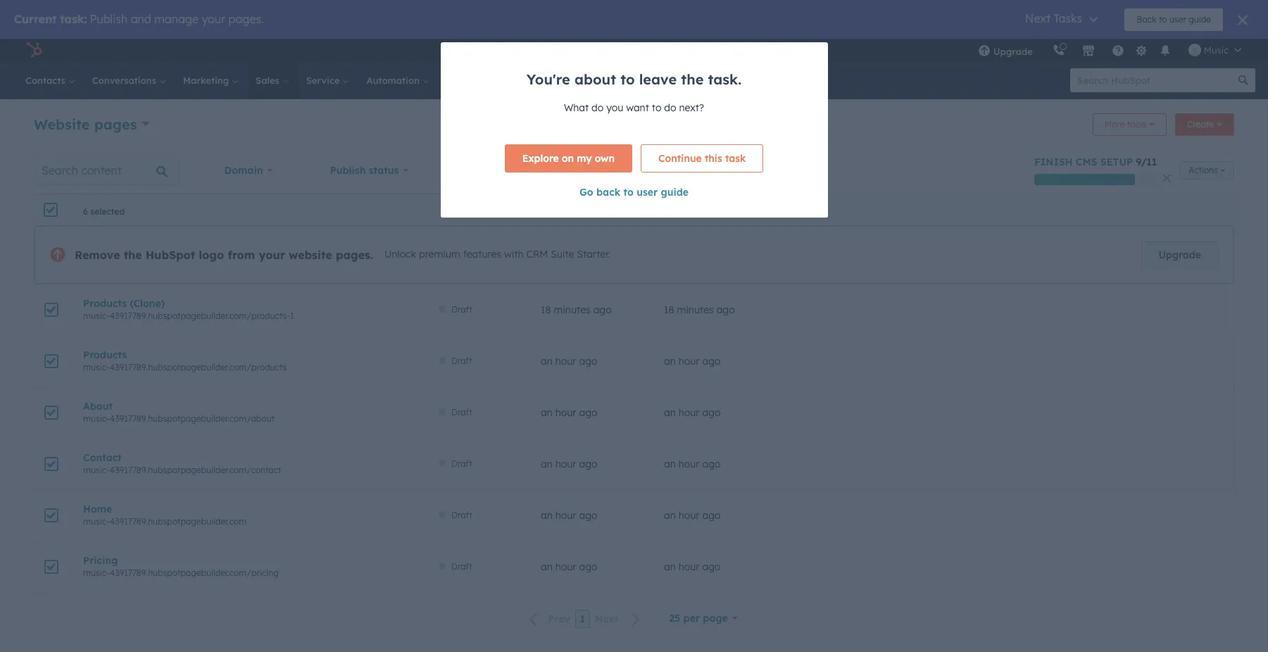 Task type: locate. For each thing, give the bounding box(es) containing it.
sales
[[256, 75, 282, 86]]

18 minutes ago
[[541, 304, 612, 316], [664, 304, 735, 316]]

1 vertical spatial 1
[[580, 613, 585, 626]]

0 horizontal spatial upgrade
[[994, 46, 1033, 57]]

more filters button
[[448, 156, 538, 185]]

1 vertical spatial products
[[83, 349, 127, 361]]

Search content search field
[[34, 156, 179, 185]]

1 products from the top
[[83, 297, 127, 310]]

products left (clone)
[[83, 297, 127, 310]]

1 horizontal spatial minutes
[[677, 304, 714, 316]]

more
[[1105, 119, 1125, 130], [472, 164, 497, 177]]

0 vertical spatial upgrade
[[994, 46, 1033, 57]]

page
[[703, 612, 728, 625]]

contact music-43917789.hubspotpagebuilder.com/contact
[[83, 451, 281, 475]]

/
[[1141, 156, 1147, 168]]

0 vertical spatial 1
[[290, 311, 294, 321]]

hubspot
[[146, 248, 195, 262]]

43917789.hubspotpagebuilder.com/products
[[110, 362, 287, 373]]

0 vertical spatial more
[[1105, 119, 1125, 130]]

more tools
[[1105, 119, 1147, 130]]

1 draft from the top
[[451, 304, 472, 315]]

5 draft from the top
[[451, 510, 472, 520]]

1 inside "button"
[[580, 613, 585, 626]]

43917789.hubspotpagebuilder.com
[[110, 516, 247, 527]]

6 selected
[[83, 206, 125, 217]]

logo
[[199, 248, 224, 262]]

music- inside about music-43917789.hubspotpagebuilder.com/about
[[83, 413, 110, 424]]

3 music- from the top
[[83, 413, 110, 424]]

4 draft from the top
[[451, 458, 472, 469]]

draft
[[451, 304, 472, 315], [451, 356, 472, 366], [451, 407, 472, 418], [451, 458, 472, 469], [451, 510, 472, 520], [451, 561, 472, 572]]

notifications button
[[1153, 39, 1177, 61]]

products inside products (clone) music-43917789.hubspotpagebuilder.com/products-1
[[83, 297, 127, 310]]

0 horizontal spatial 1
[[290, 311, 294, 321]]

products
[[83, 297, 127, 310], [83, 349, 127, 361]]

music- for products
[[83, 362, 110, 373]]

per
[[684, 612, 700, 625]]

help button
[[1106, 39, 1130, 61]]

draft for about
[[451, 407, 472, 418]]

actions button
[[1180, 161, 1235, 180]]

an
[[541, 355, 553, 368], [664, 355, 676, 368], [541, 406, 553, 419], [664, 406, 676, 419], [541, 458, 553, 470], [664, 458, 676, 470], [541, 509, 553, 522], [664, 509, 676, 522], [541, 561, 553, 573], [664, 561, 676, 573]]

1 horizontal spatial 18 minutes ago
[[664, 304, 735, 316]]

more left tools
[[1105, 119, 1125, 130]]

selected
[[90, 206, 125, 217]]

greg robinson image
[[1189, 44, 1201, 56]]

6 draft from the top
[[451, 561, 472, 572]]

1 horizontal spatial 1
[[580, 613, 585, 626]]

unlock
[[385, 248, 416, 261]]

domain
[[224, 164, 263, 177]]

draft for products
[[451, 356, 472, 366]]

2 products from the top
[[83, 349, 127, 361]]

1 down "products (clone)" link
[[290, 311, 294, 321]]

1 inside products (clone) music-43917789.hubspotpagebuilder.com/products-1
[[290, 311, 294, 321]]

43917789.hubspotpagebuilder.com/contact
[[110, 465, 281, 475]]

1 music- from the top
[[83, 311, 110, 321]]

finish cms setup 9 / 11
[[1035, 156, 1157, 168]]

18
[[541, 304, 551, 316], [664, 304, 674, 316]]

music- for about
[[83, 413, 110, 424]]

9
[[1136, 156, 1141, 168]]

0 horizontal spatial more
[[472, 164, 497, 177]]

draft for contact
[[451, 458, 472, 469]]

cms
[[1076, 156, 1098, 168]]

6 music- from the top
[[83, 568, 110, 578]]

music- inside contact music-43917789.hubspotpagebuilder.com/contact
[[83, 465, 110, 475]]

music- down home on the left of page
[[83, 516, 110, 527]]

music- down the contact
[[83, 465, 110, 475]]

1
[[290, 311, 294, 321], [580, 613, 585, 626]]

25 per page
[[669, 612, 728, 625]]

close image
[[1163, 174, 1171, 182]]

2 music- from the top
[[83, 362, 110, 373]]

products inside products music-43917789.hubspotpagebuilder.com/products
[[83, 349, 127, 361]]

music- inside products music-43917789.hubspotpagebuilder.com/products
[[83, 362, 110, 373]]

create button
[[1176, 113, 1235, 136]]

3 draft from the top
[[451, 407, 472, 418]]

music- inside the pricing music-43917789.hubspotpagebuilder.com/pricing
[[83, 568, 110, 578]]

music- inside products (clone) music-43917789.hubspotpagebuilder.com/products-1
[[83, 311, 110, 321]]

website pages button
[[34, 114, 150, 134]]

ago
[[593, 304, 612, 316], [717, 304, 735, 316], [579, 355, 598, 368], [703, 355, 721, 368], [579, 406, 598, 419], [703, 406, 721, 419], [579, 458, 598, 470], [703, 458, 721, 470], [579, 509, 598, 522], [703, 509, 721, 522], [579, 561, 598, 573], [703, 561, 721, 573]]

43917789.hubspotpagebuilder.com/pricing
[[110, 568, 279, 578]]

search button
[[1232, 68, 1256, 92]]

6
[[83, 206, 88, 217]]

43917789.hubspotpagebuilder.com/products-
[[110, 311, 290, 321]]

settings link
[[1133, 43, 1151, 57]]

menu
[[968, 39, 1251, 61]]

11
[[1147, 156, 1157, 168]]

music- inside home music-43917789.hubspotpagebuilder.com
[[83, 516, 110, 527]]

about
[[83, 400, 113, 413]]

sales link
[[247, 61, 298, 99]]

products for (clone)
[[83, 297, 127, 310]]

4 music- from the top
[[83, 465, 110, 475]]

publish status
[[330, 164, 399, 177]]

settings image
[[1136, 45, 1148, 57]]

help image
[[1112, 45, 1125, 58]]

home
[[83, 503, 112, 516]]

1 horizontal spatial more
[[1105, 119, 1125, 130]]

1 horizontal spatial 18
[[664, 304, 674, 316]]

0 horizontal spatial 18 minutes ago
[[541, 304, 612, 316]]

1 right prev at the left
[[580, 613, 585, 626]]

pricing link
[[83, 554, 401, 567]]

finish
[[1035, 156, 1073, 168]]

about music-43917789.hubspotpagebuilder.com/about
[[83, 400, 275, 424]]

products (clone) music-43917789.hubspotpagebuilder.com/products-1
[[83, 297, 294, 321]]

hour
[[555, 355, 577, 368], [679, 355, 700, 368], [555, 406, 577, 419], [679, 406, 700, 419], [555, 458, 577, 470], [679, 458, 700, 470], [555, 509, 577, 522], [679, 509, 700, 522], [555, 561, 577, 573], [679, 561, 700, 573]]

your
[[259, 248, 285, 262]]

menu item
[[1043, 39, 1046, 61]]

from
[[228, 248, 255, 262]]

music- down remove
[[83, 311, 110, 321]]

calling icon image
[[1053, 44, 1065, 57]]

the
[[124, 248, 142, 262]]

2 18 minutes ago from the left
[[664, 304, 735, 316]]

home link
[[83, 503, 401, 516]]

calling icon button
[[1047, 41, 1071, 59]]

an hour ago
[[541, 355, 598, 368], [664, 355, 721, 368], [541, 406, 598, 419], [664, 406, 721, 419], [541, 458, 598, 470], [664, 458, 721, 470], [541, 509, 598, 522], [664, 509, 721, 522], [541, 561, 598, 573], [664, 561, 721, 573]]

0 horizontal spatial 18
[[541, 304, 551, 316]]

setup
[[1101, 156, 1133, 168]]

0 horizontal spatial minutes
[[554, 304, 591, 316]]

5 music- from the top
[[83, 516, 110, 527]]

more inside popup button
[[1105, 119, 1125, 130]]

products up about
[[83, 349, 127, 361]]

0 vertical spatial products
[[83, 297, 127, 310]]

more inside button
[[472, 164, 497, 177]]

music- down pricing at bottom
[[83, 568, 110, 578]]

website pages banner
[[34, 109, 1235, 142]]

more left the filters
[[472, 164, 497, 177]]

more for more tools
[[1105, 119, 1125, 130]]

1 vertical spatial upgrade
[[1159, 249, 1201, 261]]

pricing
[[83, 554, 118, 567]]

about link
[[83, 400, 401, 413]]

music-
[[83, 311, 110, 321], [83, 362, 110, 373], [83, 413, 110, 424], [83, 465, 110, 475], [83, 516, 110, 527], [83, 568, 110, 578]]

1 vertical spatial more
[[472, 164, 497, 177]]

music- down about
[[83, 413, 110, 424]]

music- up about
[[83, 362, 110, 373]]

more tools button
[[1093, 113, 1167, 136]]

more filters
[[472, 164, 528, 177]]

2 draft from the top
[[451, 356, 472, 366]]

starter.
[[577, 248, 611, 261]]



Task type: vqa. For each thing, say whether or not it's contained in the screenshot.
the Create date popup button
no



Task type: describe. For each thing, give the bounding box(es) containing it.
1 minutes from the left
[[554, 304, 591, 316]]

marketplaces image
[[1082, 45, 1095, 58]]

prev
[[548, 613, 570, 626]]

pages.
[[336, 248, 373, 262]]

more for more filters
[[472, 164, 497, 177]]

search image
[[1239, 75, 1249, 85]]

upgrade link
[[1141, 241, 1219, 269]]

products for music-
[[83, 349, 127, 361]]

with
[[504, 248, 524, 261]]

products link
[[83, 349, 401, 361]]

features
[[463, 248, 501, 261]]

next button
[[590, 610, 649, 629]]

finish cms setup button
[[1035, 156, 1133, 168]]

website
[[34, 115, 90, 133]]

1 horizontal spatial upgrade
[[1159, 249, 1201, 261]]

domain button
[[215, 156, 282, 185]]

create
[[1188, 119, 1214, 130]]

actions
[[1189, 165, 1218, 175]]

hubspot image
[[25, 42, 42, 58]]

pricing music-43917789.hubspotpagebuilder.com/pricing
[[83, 554, 279, 578]]

prev button
[[521, 610, 575, 629]]

filters
[[500, 164, 528, 177]]

draft for pricing
[[451, 561, 472, 572]]

finish cms setup progress bar
[[1035, 174, 1135, 185]]

crm
[[526, 248, 548, 261]]

website
[[289, 248, 332, 262]]

next
[[595, 613, 619, 626]]

marketplaces button
[[1074, 39, 1103, 61]]

premium
[[419, 248, 460, 261]]

music- for pricing
[[83, 568, 110, 578]]

publish status button
[[321, 156, 418, 185]]

publish
[[330, 164, 366, 177]]

status
[[369, 164, 399, 177]]

menu containing music
[[968, 39, 1251, 61]]

2 minutes from the left
[[677, 304, 714, 316]]

remove the hubspot logo from your website pages.
[[75, 248, 373, 262]]

upgrade image
[[978, 45, 991, 58]]

(clone)
[[130, 297, 165, 310]]

notifications image
[[1159, 45, 1172, 58]]

1 18 from the left
[[541, 304, 551, 316]]

music- for home
[[83, 516, 110, 527]]

1 button
[[575, 610, 590, 628]]

draft for home
[[451, 510, 472, 520]]

unlock premium features with crm suite starter.
[[385, 248, 611, 261]]

music button
[[1180, 39, 1250, 61]]

Search HubSpot search field
[[1070, 68, 1243, 92]]

tools
[[1127, 119, 1147, 130]]

home music-43917789.hubspotpagebuilder.com
[[83, 503, 247, 527]]

contact link
[[83, 451, 401, 464]]

25
[[669, 612, 681, 625]]

products (clone) link
[[83, 297, 401, 310]]

1 18 minutes ago from the left
[[541, 304, 612, 316]]

website pages
[[34, 115, 137, 133]]

music- for contact
[[83, 465, 110, 475]]

suite
[[551, 248, 574, 261]]

43917789.hubspotpagebuilder.com/about
[[110, 413, 275, 424]]

pagination navigation
[[521, 610, 649, 629]]

products music-43917789.hubspotpagebuilder.com/products
[[83, 349, 287, 373]]

draft for products (clone)
[[451, 304, 472, 315]]

remove
[[75, 248, 120, 262]]

contact
[[83, 451, 122, 464]]

2 18 from the left
[[664, 304, 674, 316]]

hubspot link
[[17, 42, 53, 58]]

pages
[[94, 115, 137, 133]]

25 per page button
[[660, 604, 747, 632]]

music
[[1204, 44, 1229, 56]]



